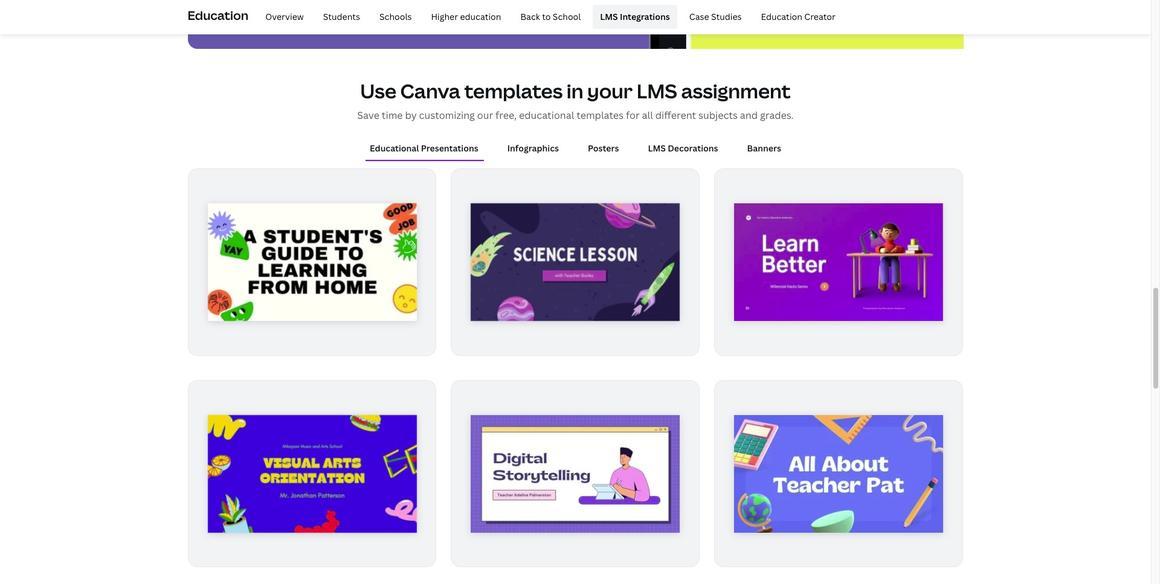 Task type: vqa. For each thing, say whether or not it's contained in the screenshot.
the infographics button
yes



Task type: locate. For each thing, give the bounding box(es) containing it.
educational
[[370, 143, 419, 154]]

and
[[740, 109, 758, 122]]

school
[[553, 11, 581, 22]]

0 horizontal spatial education
[[188, 7, 248, 23]]

posters
[[588, 143, 619, 154]]

colorful modern stickers remote learning events and special interest presentation image
[[208, 204, 417, 322]]

case studies link
[[682, 5, 749, 29]]

colorful psychedelic modern retro visual arts class orientation education presentation image
[[208, 415, 417, 533]]

lms inside use canva templates in your lms assignment save time by customizing our free, educational templates for all different subjects and grades.
[[637, 78, 677, 104]]

lms inside button
[[648, 143, 666, 154]]

schools link
[[372, 5, 419, 29]]

templates down your
[[577, 109, 624, 122]]

lms up all
[[637, 78, 677, 104]]

lms for lms integrations
[[600, 11, 618, 22]]

1 horizontal spatial education
[[761, 11, 802, 22]]

education for education creator
[[761, 11, 802, 22]]

students link
[[316, 5, 367, 29]]

lms for lms decorations
[[648, 143, 666, 154]]

lms
[[600, 11, 618, 22], [637, 78, 677, 104], [648, 143, 666, 154]]

0 vertical spatial templates
[[464, 78, 563, 104]]

1 vertical spatial templates
[[577, 109, 624, 122]]

studies
[[711, 11, 742, 22]]

for
[[626, 109, 640, 122]]

about me blank education presentation in blue pink white 3d style image
[[734, 415, 943, 533]]

educational presentations
[[370, 143, 478, 154]]

templates
[[464, 78, 563, 104], [577, 109, 624, 122]]

all
[[642, 109, 653, 122]]

education
[[460, 11, 501, 22]]

overview link
[[258, 5, 311, 29]]

menu bar
[[253, 5, 843, 29]]

case studies
[[689, 11, 742, 22]]

fun purple illustrated 3d humans education keynote presentation image
[[734, 204, 943, 322]]

templates up free,
[[464, 78, 563, 104]]

purple space race science lesson education presentation image
[[471, 204, 680, 322]]

assignment
[[681, 78, 791, 104]]

different
[[655, 109, 696, 122]]

2 vertical spatial lms
[[648, 143, 666, 154]]

lms integrations
[[600, 11, 670, 22]]

1 vertical spatial lms
[[637, 78, 677, 104]]

presentations
[[421, 143, 478, 154]]

lms down all
[[648, 143, 666, 154]]

posters button
[[583, 137, 624, 160]]

students
[[323, 11, 360, 22]]

lms left integrations
[[600, 11, 618, 22]]

0 vertical spatial lms
[[600, 11, 618, 22]]

higher education
[[431, 11, 501, 22]]

education
[[188, 7, 248, 23], [761, 11, 802, 22]]

education inside "link"
[[761, 11, 802, 22]]

back
[[521, 11, 540, 22]]

creator
[[804, 11, 836, 22]]

lms decorations button
[[643, 137, 723, 160]]

education for education
[[188, 7, 248, 23]]

back to school
[[521, 11, 581, 22]]



Task type: describe. For each thing, give the bounding box(es) containing it.
education creator
[[761, 11, 836, 22]]

in
[[567, 78, 583, 104]]

subjects
[[698, 109, 738, 122]]

integrations
[[620, 11, 670, 22]]

by
[[405, 109, 417, 122]]

time
[[382, 109, 403, 122]]

schools
[[379, 11, 412, 22]]

purple pink and blue lined digital storytelling media arts presentation image
[[471, 415, 680, 533]]

lms decorations
[[648, 143, 718, 154]]

grades.
[[760, 109, 794, 122]]

use
[[360, 78, 396, 104]]

our
[[477, 109, 493, 122]]

educational
[[519, 109, 574, 122]]

save
[[357, 109, 379, 122]]

education creator link
[[754, 5, 843, 29]]

menu bar containing overview
[[253, 5, 843, 29]]

lms integrations link
[[593, 5, 677, 29]]

educational presentations button
[[365, 137, 483, 160]]

free,
[[495, 109, 517, 122]]

banners
[[747, 143, 781, 154]]

banner image
[[659, 0, 963, 49]]

higher education link
[[424, 5, 508, 29]]

canva
[[400, 78, 460, 104]]

customizing
[[419, 109, 475, 122]]

decorations
[[668, 143, 718, 154]]

banners button
[[742, 137, 786, 160]]

use canva templates in your lms assignment save time by customizing our free, educational templates for all different subjects and grades.
[[357, 78, 794, 122]]

infographics button
[[503, 137, 564, 160]]

your
[[587, 78, 633, 104]]

1 horizontal spatial templates
[[577, 109, 624, 122]]

back to school link
[[513, 5, 588, 29]]

0 horizontal spatial templates
[[464, 78, 563, 104]]

overview
[[265, 11, 304, 22]]

to
[[542, 11, 551, 22]]

infographics
[[507, 143, 559, 154]]

higher
[[431, 11, 458, 22]]

case
[[689, 11, 709, 22]]



